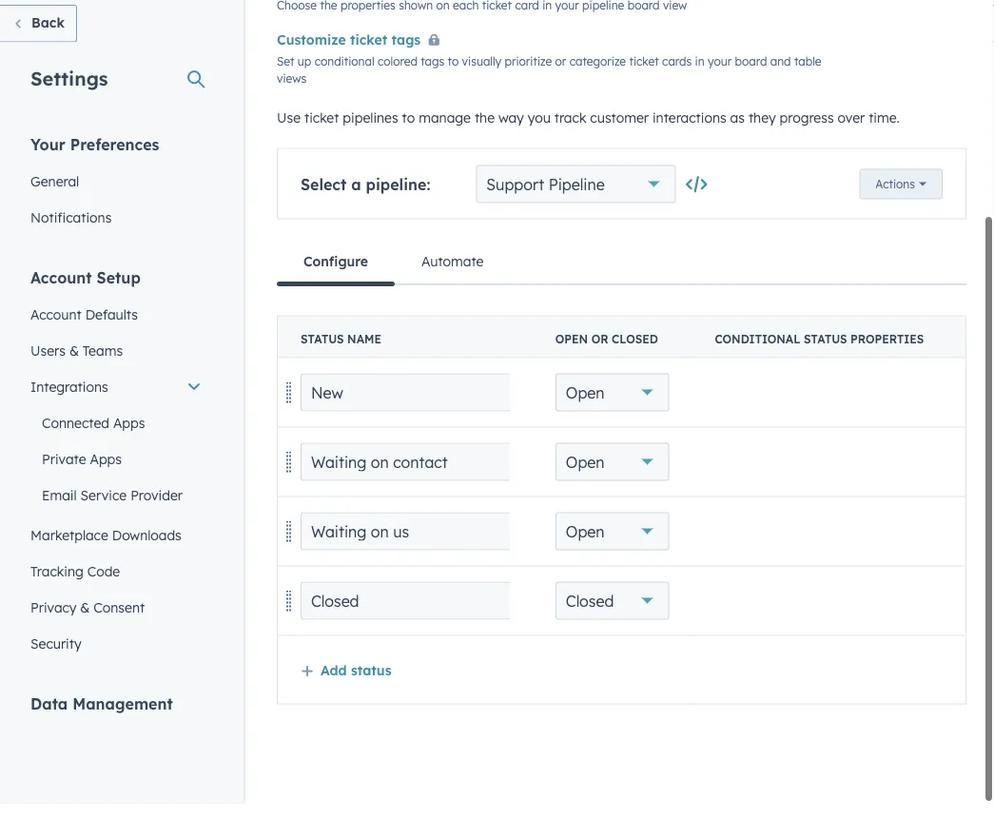 Task type: describe. For each thing, give the bounding box(es) containing it.
conditional
[[715, 346, 801, 361]]

downloads
[[112, 541, 182, 558]]

closed
[[612, 346, 658, 361]]

way
[[498, 124, 524, 140]]

closed
[[566, 606, 614, 625]]

select
[[301, 189, 347, 208]]

0 vertical spatial in
[[542, 12, 552, 27]]

on
[[436, 12, 450, 27]]

support pipeline button
[[476, 180, 676, 218]]

security
[[30, 649, 81, 666]]

users & teams link
[[19, 347, 213, 383]]

conditional
[[315, 69, 374, 83]]

categorize
[[570, 69, 626, 83]]

users
[[30, 356, 66, 373]]

3 stage name text field from the top
[[301, 597, 538, 635]]

your
[[30, 149, 65, 168]]

add status button
[[301, 677, 392, 694]]

board inside set up conditional colored tags to visually prioritize or categorize ticket cards in your board and table views
[[735, 69, 767, 83]]

setup
[[97, 282, 141, 301]]

closed button
[[555, 597, 669, 635]]

email service provider
[[42, 501, 183, 518]]

use
[[277, 124, 301, 140]]

views
[[277, 86, 306, 100]]

1 stage name text field from the top
[[301, 388, 538, 426]]

ticket inside 'button'
[[350, 46, 387, 63]]

service
[[80, 501, 127, 518]]

your preferences element
[[19, 148, 213, 250]]

integrations
[[30, 392, 108, 409]]

table
[[794, 69, 822, 83]]

track
[[554, 124, 586, 140]]

tracking code link
[[19, 567, 213, 604]]

0 vertical spatial your
[[555, 12, 579, 27]]

and
[[770, 69, 791, 83]]

account setup element
[[19, 281, 213, 676]]

properties for status
[[851, 346, 924, 361]]

tracking
[[30, 577, 84, 594]]

general
[[30, 187, 79, 204]]

you
[[528, 124, 551, 140]]

open button for stage name text box
[[555, 458, 669, 496]]

general link
[[19, 177, 213, 214]]

in inside set up conditional colored tags to visually prioritize or categorize ticket cards in your board and table views
[[695, 69, 705, 83]]

choose the properties shown on each ticket card in your pipeline board view
[[277, 12, 687, 27]]

prioritize
[[505, 69, 552, 83]]

view
[[663, 12, 687, 27]]

configure link
[[277, 253, 395, 299]]

each
[[453, 12, 479, 27]]

private
[[42, 465, 86, 481]]

actions
[[876, 192, 915, 206]]

open button for 1st stage name text field from the top
[[555, 388, 669, 426]]

provider
[[130, 501, 183, 518]]

privacy & consent link
[[19, 604, 213, 640]]

pipeline
[[582, 12, 624, 27]]

private apps
[[42, 465, 122, 481]]

configure
[[303, 267, 368, 284]]

customer
[[590, 124, 649, 140]]

customize
[[277, 46, 346, 63]]

add
[[321, 677, 347, 694]]

open or closed
[[555, 346, 658, 361]]

over
[[838, 124, 865, 140]]

connected apps
[[42, 429, 145, 445]]

back link
[[0, 19, 77, 57]]

teams
[[83, 356, 123, 373]]

progress
[[780, 124, 834, 140]]

account setup
[[30, 282, 141, 301]]

ticket inside set up conditional colored tags to visually prioritize or categorize ticket cards in your board and table views
[[629, 69, 659, 83]]

0 horizontal spatial the
[[320, 12, 337, 27]]

interactions
[[653, 124, 727, 140]]

preferences
[[70, 149, 159, 168]]

Stage name text field
[[301, 458, 538, 496]]

pipelines
[[343, 124, 398, 140]]

security link
[[19, 640, 213, 676]]

privacy & consent
[[30, 613, 145, 630]]

management
[[72, 708, 173, 727]]

actions button
[[859, 184, 943, 214]]

tab list containing configure
[[277, 253, 967, 300]]

choose
[[277, 12, 317, 27]]

manage
[[419, 124, 471, 140]]

set up conditional colored tags to visually prioritize or categorize ticket cards in your board and table views
[[277, 69, 822, 100]]

& for privacy
[[80, 613, 90, 630]]

as
[[730, 124, 745, 140]]



Task type: vqa. For each thing, say whether or not it's contained in the screenshot.
the Setup
yes



Task type: locate. For each thing, give the bounding box(es) containing it.
support
[[486, 189, 544, 208]]

0 vertical spatial stage name text field
[[301, 388, 538, 426]]

1 open button from the top
[[555, 388, 669, 426]]

board left and
[[735, 69, 767, 83]]

account up users
[[30, 320, 82, 337]]

status for add
[[351, 677, 392, 694]]

1 vertical spatial status
[[351, 677, 392, 694]]

users & teams
[[30, 356, 123, 373]]

0 horizontal spatial your
[[555, 12, 579, 27]]

tags
[[392, 46, 421, 63], [421, 69, 445, 83]]

private apps link
[[19, 455, 213, 491]]

0 vertical spatial board
[[628, 12, 660, 27]]

tags up the colored
[[392, 46, 421, 63]]

account
[[30, 282, 92, 301], [30, 320, 82, 337]]

0 vertical spatial properties
[[341, 12, 396, 27]]

1 vertical spatial or
[[591, 346, 608, 361]]

consent
[[94, 613, 145, 630]]

1 vertical spatial apps
[[90, 465, 122, 481]]

in right card
[[542, 12, 552, 27]]

apps
[[113, 429, 145, 445], [90, 465, 122, 481]]

0 vertical spatial or
[[555, 69, 566, 83]]

0 horizontal spatial &
[[69, 356, 79, 373]]

1 horizontal spatial board
[[735, 69, 767, 83]]

in
[[542, 12, 552, 27], [695, 69, 705, 83]]

0 horizontal spatial status
[[351, 677, 392, 694]]

0 horizontal spatial in
[[542, 12, 552, 27]]

1 account from the top
[[30, 282, 92, 301]]

0 vertical spatial status
[[804, 346, 847, 361]]

& for users
[[69, 356, 79, 373]]

up
[[298, 69, 311, 83]]

& right privacy
[[80, 613, 90, 630]]

ticket left cards
[[629, 69, 659, 83]]

back
[[31, 29, 65, 45]]

1 horizontal spatial your
[[708, 69, 732, 83]]

support pipeline
[[486, 189, 605, 208]]

0 horizontal spatial or
[[555, 69, 566, 83]]

email service provider link
[[19, 491, 213, 528]]

automate
[[421, 267, 484, 284]]

or right the prioritize
[[555, 69, 566, 83]]

your inside set up conditional colored tags to visually prioritize or categorize ticket cards in your board and table views
[[708, 69, 732, 83]]

connected
[[42, 429, 109, 445]]

settings
[[30, 80, 108, 104]]

defaults
[[85, 320, 138, 337]]

2 account from the top
[[30, 320, 82, 337]]

ticket left card
[[482, 12, 512, 27]]

privacy
[[30, 613, 76, 630]]

your preferences
[[30, 149, 159, 168]]

1 vertical spatial your
[[708, 69, 732, 83]]

1 horizontal spatial status
[[804, 346, 847, 361]]

marketplace
[[30, 541, 108, 558]]

customize ticket tags
[[277, 46, 421, 63]]

card
[[515, 12, 539, 27]]

shown
[[399, 12, 433, 27]]

account defaults
[[30, 320, 138, 337]]

0 vertical spatial to
[[448, 69, 459, 83]]

your
[[555, 12, 579, 27], [708, 69, 732, 83]]

tab list
[[277, 253, 967, 300]]

1 vertical spatial account
[[30, 320, 82, 337]]

0 vertical spatial the
[[320, 12, 337, 27]]

apps for connected apps
[[113, 429, 145, 445]]

apps up service
[[90, 465, 122, 481]]

board left view
[[628, 12, 660, 27]]

to left visually at top
[[448, 69, 459, 83]]

account defaults link
[[19, 311, 213, 347]]

email
[[42, 501, 77, 518]]

2 open button from the top
[[555, 458, 669, 496]]

0 vertical spatial tags
[[392, 46, 421, 63]]

status for conditional
[[804, 346, 847, 361]]

visually
[[462, 69, 502, 83]]

1 horizontal spatial the
[[475, 124, 495, 140]]

your right cards
[[708, 69, 732, 83]]

or
[[555, 69, 566, 83], [591, 346, 608, 361]]

pipeline
[[549, 189, 605, 208]]

1 vertical spatial open button
[[555, 458, 669, 496]]

& right users
[[69, 356, 79, 373]]

or left closed
[[591, 346, 608, 361]]

0 vertical spatial account
[[30, 282, 92, 301]]

1 horizontal spatial in
[[695, 69, 705, 83]]

ticket up conditional
[[350, 46, 387, 63]]

0 horizontal spatial board
[[628, 12, 660, 27]]

1 vertical spatial properties
[[851, 346, 924, 361]]

apps for private apps
[[90, 465, 122, 481]]

1 vertical spatial &
[[80, 613, 90, 630]]

pipeline:
[[366, 189, 430, 208]]

or inside set up conditional colored tags to visually prioritize or categorize ticket cards in your board and table views
[[555, 69, 566, 83]]

1 horizontal spatial properties
[[851, 346, 924, 361]]

0 vertical spatial open button
[[555, 388, 669, 426]]

stage name text field up stage name text box
[[301, 388, 538, 426]]

1 vertical spatial in
[[695, 69, 705, 83]]

a
[[351, 189, 361, 208]]

status name
[[301, 346, 382, 361]]

account up account defaults
[[30, 282, 92, 301]]

board
[[628, 12, 660, 27], [735, 69, 767, 83]]

0 vertical spatial &
[[69, 356, 79, 373]]

status right "conditional"
[[804, 346, 847, 361]]

0 horizontal spatial properties
[[341, 12, 396, 27]]

connected apps link
[[19, 419, 213, 455]]

the right choose
[[320, 12, 337, 27]]

2 vertical spatial open button
[[555, 527, 669, 565]]

colored
[[378, 69, 418, 83]]

integrations button
[[19, 383, 213, 419]]

stage name text field up "add status"
[[301, 597, 538, 635]]

name
[[347, 346, 382, 361]]

data
[[30, 708, 68, 727]]

1 vertical spatial the
[[475, 124, 495, 140]]

apps down integrations button
[[113, 429, 145, 445]]

customize ticket tags button
[[277, 43, 447, 68]]

2 vertical spatial stage name text field
[[301, 597, 538, 635]]

Stage name text field
[[301, 388, 538, 426], [301, 527, 538, 565], [301, 597, 538, 635]]

time.
[[869, 124, 900, 140]]

account for account defaults
[[30, 320, 82, 337]]

& inside privacy & consent link
[[80, 613, 90, 630]]

& inside users & teams link
[[69, 356, 79, 373]]

they
[[749, 124, 776, 140]]

add status
[[321, 677, 392, 694]]

ticket right "use"
[[304, 124, 339, 140]]

cards
[[662, 69, 692, 83]]

&
[[69, 356, 79, 373], [80, 613, 90, 630]]

status
[[804, 346, 847, 361], [351, 677, 392, 694]]

select a pipeline:
[[301, 189, 430, 208]]

properties
[[341, 12, 396, 27], [851, 346, 924, 361]]

tags inside set up conditional colored tags to visually prioritize or categorize ticket cards in your board and table views
[[421, 69, 445, 83]]

ticket
[[482, 12, 512, 27], [350, 46, 387, 63], [629, 69, 659, 83], [304, 124, 339, 140]]

open button for second stage name text field from the top
[[555, 527, 669, 565]]

stage name text field down stage name text box
[[301, 527, 538, 565]]

notifications
[[30, 223, 112, 240]]

set
[[277, 69, 294, 83]]

3 open button from the top
[[555, 527, 669, 565]]

conditional status properties
[[715, 346, 924, 361]]

use ticket pipelines to manage the way you track customer interactions as they progress over time.
[[277, 124, 900, 140]]

tracking code
[[30, 577, 120, 594]]

1 horizontal spatial &
[[80, 613, 90, 630]]

open
[[555, 346, 588, 361], [566, 398, 605, 417], [566, 467, 605, 486], [566, 537, 605, 556]]

to inside set up conditional colored tags to visually prioritize or categorize ticket cards in your board and table views
[[448, 69, 459, 83]]

account for account setup
[[30, 282, 92, 301]]

tags inside 'button'
[[392, 46, 421, 63]]

1 horizontal spatial or
[[591, 346, 608, 361]]

0 vertical spatial apps
[[113, 429, 145, 445]]

notifications link
[[19, 214, 213, 250]]

1 vertical spatial tags
[[421, 69, 445, 83]]

1 vertical spatial board
[[735, 69, 767, 83]]

to left manage in the left of the page
[[402, 124, 415, 140]]

properties for the
[[341, 12, 396, 27]]

code
[[87, 577, 120, 594]]

your left the pipeline
[[555, 12, 579, 27]]

to
[[448, 69, 459, 83], [402, 124, 415, 140]]

0 horizontal spatial to
[[402, 124, 415, 140]]

automate link
[[395, 253, 510, 299]]

in right cards
[[695, 69, 705, 83]]

2 stage name text field from the top
[[301, 527, 538, 565]]

1 vertical spatial to
[[402, 124, 415, 140]]

1 horizontal spatial to
[[448, 69, 459, 83]]

tags right the colored
[[421, 69, 445, 83]]

marketplace downloads link
[[19, 531, 213, 567]]

marketplace downloads
[[30, 541, 182, 558]]

open button
[[555, 388, 669, 426], [555, 458, 669, 496], [555, 527, 669, 565]]

status right add
[[351, 677, 392, 694]]

1 vertical spatial stage name text field
[[301, 527, 538, 565]]

data management
[[30, 708, 173, 727]]

the left way
[[475, 124, 495, 140]]

the
[[320, 12, 337, 27], [475, 124, 495, 140]]



